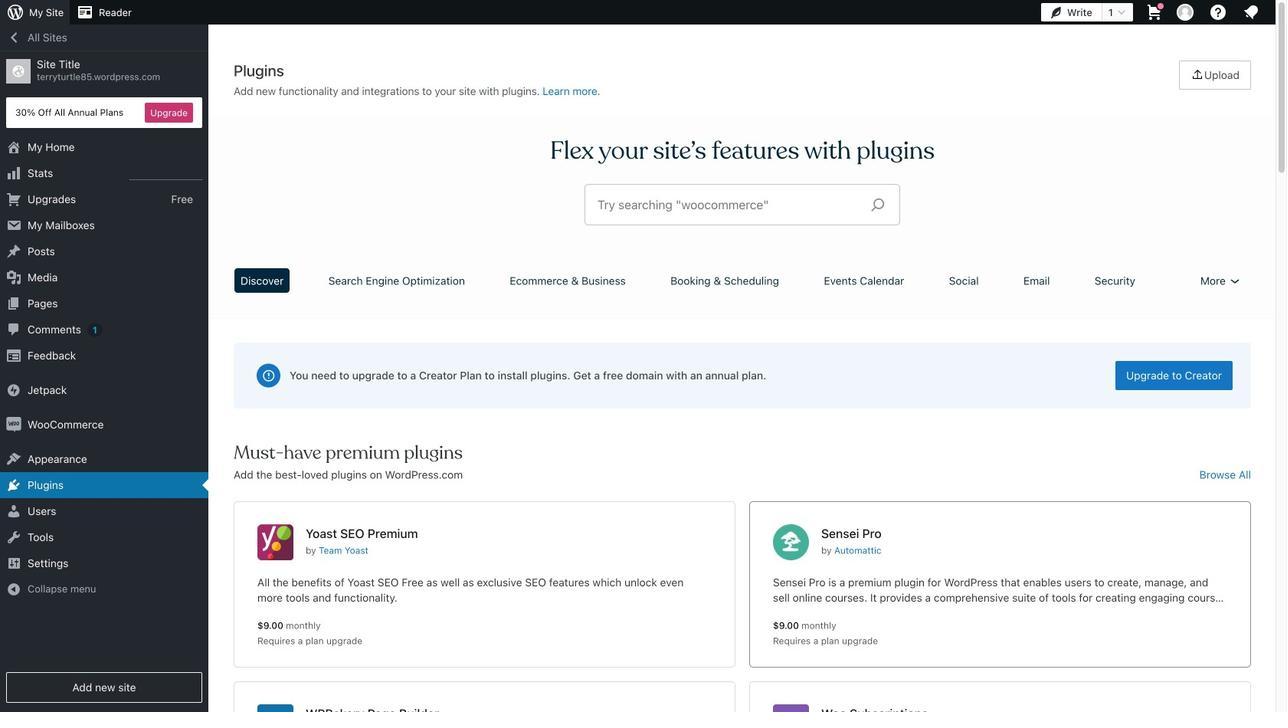 Task type: locate. For each thing, give the bounding box(es) containing it.
my shopping cart image
[[1146, 3, 1164, 21]]

1 vertical spatial img image
[[6, 417, 21, 432]]

0 horizontal spatial plugin icon image
[[258, 524, 294, 560]]

0 vertical spatial img image
[[6, 383, 21, 398]]

2 plugin icon image from the left
[[773, 524, 809, 560]]

1 plugin icon image from the left
[[258, 524, 294, 560]]

plugin icon image
[[258, 524, 294, 560], [773, 524, 809, 560]]

img image
[[6, 383, 21, 398], [6, 417, 21, 432]]

1 horizontal spatial plugin icon image
[[773, 524, 809, 560]]

main content
[[228, 61, 1257, 712]]

2 img image from the top
[[6, 417, 21, 432]]

None search field
[[586, 185, 900, 225]]



Task type: describe. For each thing, give the bounding box(es) containing it.
manage your notifications image
[[1243, 3, 1261, 21]]

my profile image
[[1177, 4, 1194, 21]]

Search search field
[[598, 185, 859, 225]]

help image
[[1210, 3, 1228, 21]]

open search image
[[859, 194, 898, 215]]

highest hourly views 0 image
[[130, 170, 202, 180]]

1 img image from the top
[[6, 383, 21, 398]]



Task type: vqa. For each thing, say whether or not it's contained in the screenshot.
second img from the bottom
yes



